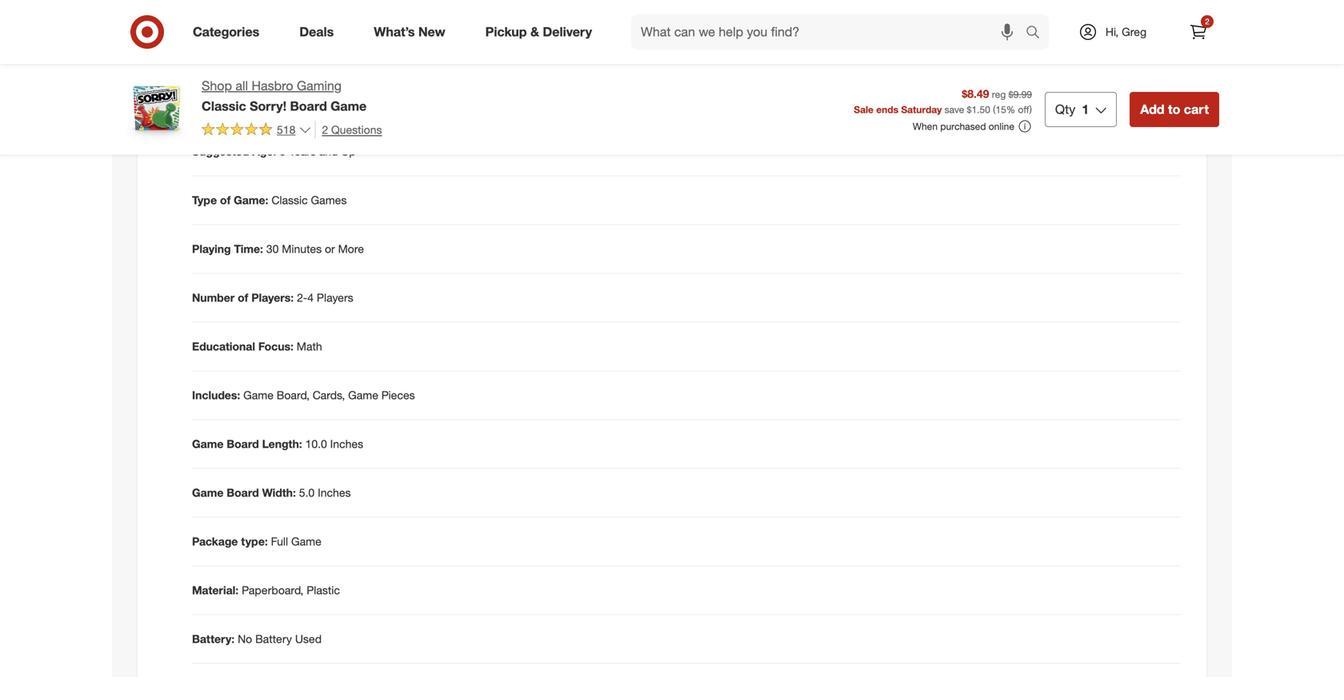 Task type: vqa. For each thing, say whether or not it's contained in the screenshot.
5
no



Task type: describe. For each thing, give the bounding box(es) containing it.
great
[[208, 19, 244, 33]]

number
[[192, 291, 235, 305]]

players.
[[750, 13, 789, 27]]

hasbro
[[252, 78, 293, 94]]

classic inside the 'shop all hasbro gaming classic sorry! board game'
[[202, 98, 246, 114]]

518 link
[[202, 121, 312, 140]]

reg
[[992, 88, 1006, 100]]

sorry!
[[250, 98, 286, 114]]

when purchased online
[[913, 120, 1014, 132]]

playing
[[192, 242, 231, 256]]

game up package
[[192, 486, 224, 500]]

questions
[[331, 123, 382, 137]]

material:
[[192, 584, 239, 598]]

full
[[271, 535, 288, 549]]

image of classic sorry! board game image
[[125, 77, 189, 141]]

1.50
[[972, 103, 990, 115]]

when
[[913, 120, 938, 132]]

board for length:
[[227, 437, 259, 451]]

all
[[236, 78, 248, 94]]

suggested
[[192, 145, 249, 159]]

of for number
[[238, 291, 248, 305]]

educational focus: math
[[192, 340, 322, 354]]

what's new
[[374, 24, 445, 40]]

game down includes:
[[192, 437, 224, 451]]

shop all hasbro gaming classic sorry! board game
[[202, 78, 367, 114]]

2 questions link
[[315, 121, 382, 139]]

add to cart
[[1140, 101, 1209, 117]]

What can we help you find? suggestions appear below search field
[[631, 14, 1030, 50]]

gaming
[[297, 78, 342, 94]]

make
[[514, 19, 541, 33]]

1 vertical spatial and
[[319, 145, 338, 159]]

game right "full"
[[291, 535, 321, 549]]

qty 1
[[1055, 101, 1089, 117]]

add
[[1140, 101, 1164, 117]]

delivery
[[543, 24, 592, 40]]

girls
[[307, 19, 340, 33]]

1 horizontal spatial 2
[[718, 13, 725, 27]]

30
[[266, 242, 279, 256]]

1 vertical spatial 4
[[307, 291, 314, 305]]

$9.99
[[1009, 88, 1032, 100]]

entertaining
[[544, 19, 604, 33]]

$8.49 reg $9.99 sale ends saturday save $ 1.50 ( 15 % off )
[[854, 87, 1032, 115]]

game board length: 10.0 inches
[[192, 437, 363, 451]]

greg
[[1122, 25, 1147, 39]]

ages
[[248, 35, 272, 49]]

group
[[370, 35, 400, 49]]

for
[[208, 35, 221, 49]]

gifts
[[247, 19, 278, 33]]

specifications button
[[150, 86, 1194, 137]]

plastic
[[307, 584, 340, 598]]

length:
[[262, 437, 302, 451]]

who
[[323, 35, 344, 49]]

sale
[[854, 103, 874, 115]]

1 horizontal spatial 4
[[741, 13, 747, 27]]

10.0
[[305, 437, 327, 451]]

game:
[[234, 193, 268, 207]]

up
[[307, 35, 320, 49]]

search button
[[1018, 14, 1057, 53]]

paperboard,
[[242, 584, 303, 598]]

includes: game board, cards, game pieces
[[192, 389, 415, 403]]

board,
[[277, 389, 309, 403]]

&
[[530, 24, 539, 40]]

game board width: 5.0 inches
[[192, 486, 351, 500]]

0 vertical spatial games
[[477, 19, 511, 33]]

love
[[347, 35, 367, 49]]

great gifts for girls and boys: classic board games make entertaining family gifts for kids ages 6 and up who love group games
[[208, 19, 661, 49]]

1
[[1082, 101, 1089, 117]]

or
[[325, 242, 335, 256]]

categories link
[[179, 14, 279, 50]]

pickup & delivery link
[[472, 14, 612, 50]]

shop
[[202, 78, 232, 94]]

and
[[343, 19, 366, 33]]

)
[[1029, 103, 1032, 115]]

includes:
[[192, 389, 240, 403]]

years
[[289, 145, 316, 159]]

games
[[311, 193, 347, 207]]

no
[[238, 632, 252, 646]]



Task type: locate. For each thing, give the bounding box(es) containing it.
pickup
[[485, 24, 527, 40]]

0 horizontal spatial classic
[[202, 98, 246, 114]]

for
[[281, 19, 304, 33]]

to right add
[[1168, 101, 1180, 117]]

0 horizontal spatial 2
[[322, 123, 328, 137]]

saturday
[[901, 103, 942, 115]]

game right cards,
[[348, 389, 378, 403]]

battery: no battery used
[[192, 632, 322, 646]]

players
[[317, 291, 353, 305]]

5.0
[[299, 486, 315, 500]]

width:
[[262, 486, 296, 500]]

2 vertical spatial board
[[227, 486, 259, 500]]

1 vertical spatial classic
[[202, 98, 246, 114]]

to right for
[[728, 13, 738, 27]]

save
[[945, 103, 964, 115]]

board
[[290, 98, 327, 114], [227, 437, 259, 451], [227, 486, 259, 500]]

game up 2 questions link on the top left of the page
[[331, 98, 367, 114]]

1 horizontal spatial to
[[1168, 101, 1180, 117]]

of
[[220, 193, 231, 207], [238, 291, 248, 305]]

cart
[[1184, 101, 1209, 117]]

pickup & delivery
[[485, 24, 592, 40]]

for 2 to 4 players.
[[699, 13, 789, 27]]

playing time: 30 minutes or more
[[192, 242, 364, 256]]

1 vertical spatial to
[[1168, 101, 1180, 117]]

what's
[[374, 24, 415, 40]]

(
[[993, 103, 996, 115]]

type of game: classic games
[[192, 193, 347, 207]]

6 right age:
[[279, 145, 286, 159]]

1 horizontal spatial classic
[[271, 193, 308, 207]]

6 right ages
[[275, 35, 282, 49]]

2 right "greg"
[[1205, 16, 1209, 26]]

online
[[989, 120, 1014, 132]]

game left board,
[[243, 389, 274, 403]]

and down for
[[285, 35, 304, 49]]

2 horizontal spatial 2
[[1205, 16, 1209, 26]]

pieces
[[381, 389, 415, 403]]

4
[[741, 13, 747, 27], [307, 291, 314, 305]]

2
[[718, 13, 725, 27], [1205, 16, 1209, 26], [322, 123, 328, 137]]

add to cart button
[[1130, 92, 1219, 127]]

2 questions
[[322, 123, 382, 137]]

2 right for
[[718, 13, 725, 27]]

inches right the "10.0" at the bottom left of page
[[330, 437, 363, 451]]

1 horizontal spatial of
[[238, 291, 248, 305]]

2 for 2 questions
[[322, 123, 328, 137]]

0 vertical spatial to
[[728, 13, 738, 27]]

kids
[[224, 35, 245, 49]]

0 horizontal spatial games
[[403, 35, 436, 49]]

categories
[[193, 24, 259, 40]]

1 vertical spatial 6
[[279, 145, 286, 159]]

0 horizontal spatial 4
[[307, 291, 314, 305]]

and inside great gifts for girls and boys: classic board games make entertaining family gifts for kids ages 6 and up who love group games
[[285, 35, 304, 49]]

qty
[[1055, 101, 1075, 117]]

$
[[967, 103, 972, 115]]

battery
[[255, 632, 292, 646]]

of right type
[[220, 193, 231, 207]]

players:
[[251, 291, 294, 305]]

1 vertical spatial games
[[403, 35, 436, 49]]

hi,
[[1106, 25, 1119, 39]]

hi, greg
[[1106, 25, 1147, 39]]

board inside the 'shop all hasbro gaming classic sorry! board game'
[[290, 98, 327, 114]]

time:
[[234, 242, 263, 256]]

package type: full game
[[192, 535, 321, 549]]

0 vertical spatial of
[[220, 193, 231, 207]]

and
[[285, 35, 304, 49], [319, 145, 338, 159]]

0 vertical spatial classic
[[405, 19, 441, 33]]

0 horizontal spatial of
[[220, 193, 231, 207]]

0 horizontal spatial to
[[728, 13, 738, 27]]

board
[[444, 19, 474, 33]]

2 vertical spatial classic
[[271, 193, 308, 207]]

6 inside great gifts for girls and boys: classic board games make entertaining family gifts for kids ages 6 and up who love group games
[[275, 35, 282, 49]]

0 vertical spatial 4
[[741, 13, 747, 27]]

0 vertical spatial inches
[[330, 437, 363, 451]]

classic inside great gifts for girls and boys: classic board games make entertaining family gifts for kids ages 6 and up who love group games
[[405, 19, 441, 33]]

cards,
[[313, 389, 345, 403]]

number of players: 2-4 players
[[192, 291, 353, 305]]

1 vertical spatial inches
[[318, 486, 351, 500]]

2 left "questions"
[[322, 123, 328, 137]]

family
[[607, 19, 637, 33]]

4 left players
[[307, 291, 314, 305]]

2 for 2
[[1205, 16, 1209, 26]]

0 vertical spatial 6
[[275, 35, 282, 49]]

games
[[477, 19, 511, 33], [403, 35, 436, 49]]

suggested age: 6 years and up
[[192, 145, 356, 159]]

what's new link
[[360, 14, 465, 50]]

package
[[192, 535, 238, 549]]

gifts
[[640, 19, 661, 33]]

up
[[341, 145, 356, 159]]

minutes
[[282, 242, 322, 256]]

off
[[1018, 103, 1029, 115]]

%
[[1006, 103, 1015, 115]]

0 horizontal spatial and
[[285, 35, 304, 49]]

material: paperboard, plastic
[[192, 584, 340, 598]]

focus:
[[258, 340, 294, 354]]

2 link
[[1181, 14, 1216, 50]]

518
[[277, 123, 296, 137]]

0 vertical spatial and
[[285, 35, 304, 49]]

board down gaming
[[290, 98, 327, 114]]

math
[[297, 340, 322, 354]]

1 horizontal spatial and
[[319, 145, 338, 159]]

inches for game board width: 5.0 inches
[[318, 486, 351, 500]]

15
[[996, 103, 1006, 115]]

purchased
[[940, 120, 986, 132]]

1 horizontal spatial games
[[477, 19, 511, 33]]

ends
[[876, 103, 898, 115]]

inches for game board length: 10.0 inches
[[330, 437, 363, 451]]

2-
[[297, 291, 307, 305]]

board for width:
[[227, 486, 259, 500]]

1 vertical spatial of
[[238, 291, 248, 305]]

0 vertical spatial board
[[290, 98, 327, 114]]

to
[[728, 13, 738, 27], [1168, 101, 1180, 117]]

of left "players:"
[[238, 291, 248, 305]]

specifications
[[192, 102, 295, 121]]

game inside the 'shop all hasbro gaming classic sorry! board game'
[[331, 98, 367, 114]]

type
[[192, 193, 217, 207]]

type:
[[241, 535, 268, 549]]

2 horizontal spatial classic
[[405, 19, 441, 33]]

to inside button
[[1168, 101, 1180, 117]]

of for type
[[220, 193, 231, 207]]

board left width:
[[227, 486, 259, 500]]

game
[[331, 98, 367, 114], [243, 389, 274, 403], [348, 389, 378, 403], [192, 437, 224, 451], [192, 486, 224, 500], [291, 535, 321, 549]]

and left up
[[319, 145, 338, 159]]

used
[[295, 632, 322, 646]]

1 vertical spatial board
[[227, 437, 259, 451]]

6
[[275, 35, 282, 49], [279, 145, 286, 159]]

4 left players.
[[741, 13, 747, 27]]

board left length:
[[227, 437, 259, 451]]

deals link
[[286, 14, 354, 50]]

$8.49
[[962, 87, 989, 101]]

inches
[[330, 437, 363, 451], [318, 486, 351, 500]]

inches right 5.0 in the left bottom of the page
[[318, 486, 351, 500]]



